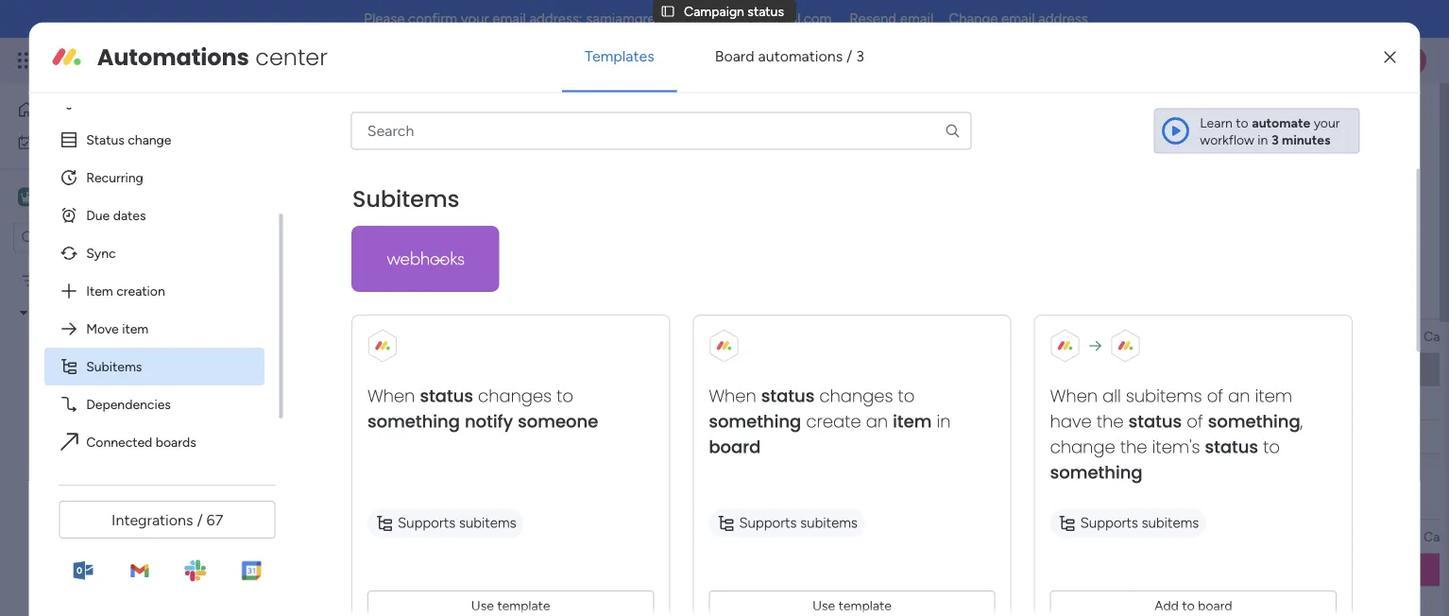 Task type: locate. For each thing, give the bounding box(es) containing it.
an up status of something
[[1228, 384, 1250, 408]]

when inside "when status changes   to something create an item in board"
[[709, 384, 756, 408]]

subitems inside when all subitems of an item have the
[[1126, 384, 1202, 408]]

1 horizontal spatial supports subitems
[[739, 514, 858, 531]]

1 goal from the top
[[1062, 328, 1090, 344]]

0 vertical spatial campaign owner field
[[587, 325, 697, 346]]

your left the team
[[455, 143, 482, 159]]

boards
[[155, 434, 196, 450]]

2 vertical spatial /
[[197, 511, 203, 529]]

0 horizontal spatial supports subitems
[[397, 514, 516, 531]]

/ down resend in the right top of the page
[[847, 47, 852, 65]]

0 horizontal spatial email
[[493, 10, 526, 27]]

1 vertical spatial owner
[[655, 528, 692, 544]]

hi there! 👋  click here to learn how to start ➡️
[[357, 362, 626, 378]]

list box
[[44, 83, 283, 462], [0, 261, 241, 616]]

status down status of something
[[1205, 435, 1258, 459]]

status up ideas
[[129, 337, 165, 353]]

your up minutes
[[1314, 114, 1340, 130]]

0 vertical spatial public board image
[[41, 336, 59, 354]]

when inside when status changes   to something notify someone
[[367, 384, 415, 408]]

0 horizontal spatial subitems
[[86, 359, 142, 375]]

there!
[[373, 362, 409, 378]]

integrations
[[112, 511, 193, 529]]

you down campaign status field
[[405, 143, 427, 159]]

and left ham
[[117, 273, 139, 289]]

2 supports from the left
[[739, 514, 797, 531]]

0 horizontal spatial board
[[316, 143, 351, 159]]

changes inside "when status changes   to something create an item in board"
[[819, 384, 893, 408]]

work right monday at top
[[153, 50, 187, 71]]

2 horizontal spatial template
[[838, 597, 891, 613]]

learn
[[506, 362, 535, 378]]

1 vertical spatial 3
[[1272, 131, 1279, 147]]

1 vertical spatial goal
[[1062, 528, 1090, 544]]

v2 search image
[[409, 225, 423, 246]]

subitems down move item at left
[[86, 359, 142, 375]]

someone
[[518, 409, 598, 433]]

move
[[86, 321, 118, 337]]

help right will
[[376, 143, 402, 159]]

1 campaign owner from the top
[[591, 328, 692, 344]]

3 down automate
[[1272, 131, 1279, 147]]

new item button
[[286, 220, 359, 250]]

campaign status down the marketing
[[65, 337, 165, 353]]

plan,
[[518, 143, 546, 159]]

0 horizontal spatial changes
[[478, 384, 552, 408]]

status inside "when status changes   to something create an item in board"
[[761, 384, 814, 408]]

1 horizontal spatial of
[[1187, 409, 1203, 433]]

1 vertical spatial an
[[866, 409, 888, 433]]

address:
[[530, 10, 583, 27]]

something inside status to something
[[1050, 460, 1143, 484]]

to inside button
[[1182, 597, 1195, 613]]

1 campaign owner field from the top
[[587, 325, 697, 346]]

2 when from the left
[[709, 384, 756, 408]]

0 vertical spatial you
[[405, 143, 427, 159]]

subitems
[[1126, 384, 1202, 408], [459, 514, 516, 531], [800, 514, 858, 531], [1142, 514, 1199, 531]]

filter by person image
[[490, 226, 521, 245]]

1 horizontal spatial changes
[[819, 384, 893, 408]]

resend email link
[[850, 10, 934, 27]]

2 use from the left
[[812, 597, 835, 613]]

please confirm your email address: samiamgreeneggsnham27@gmail.com
[[364, 10, 832, 27]]

1 horizontal spatial change
[[1050, 435, 1115, 459]]

email left 'address:'
[[493, 10, 526, 27]]

use template for item
[[812, 597, 891, 613]]

workflow left one
[[770, 143, 825, 159]]

automate
[[1252, 114, 1311, 130]]

0 vertical spatial campaign owner
[[591, 328, 692, 344]]

item up status of something
[[1255, 384, 1292, 408]]

marketing
[[69, 305, 128, 321]]

2 use template from the left
[[812, 597, 891, 613]]

supports for item
[[739, 514, 797, 531]]

campaign status up will
[[287, 98, 547, 140]]

/ inside button
[[197, 511, 203, 529]]

2 goal from the top
[[1062, 528, 1090, 544]]

samiamgreeneggsnham27@gmail.com
[[586, 10, 832, 27]]

1 horizontal spatial when
[[709, 384, 756, 408]]

2 vertical spatial of
[[1187, 409, 1203, 433]]

status up create
[[761, 384, 814, 408]]

campaign owner
[[591, 328, 692, 344], [591, 528, 692, 544]]

item
[[325, 227, 352, 243], [86, 283, 113, 299], [433, 528, 460, 544]]

entire
[[663, 143, 697, 159]]

1 horizontal spatial use template
[[812, 597, 891, 613]]

campaign status up 'board' in the top of the page
[[684, 3, 784, 19]]

changes
[[478, 384, 552, 408], [819, 384, 893, 408]]

0 horizontal spatial /
[[197, 511, 203, 529]]

2 campaign owner from the top
[[591, 528, 692, 544]]

0 vertical spatial /
[[847, 47, 852, 65]]

2 horizontal spatial supports
[[1080, 514, 1138, 531]]

add to board
[[1154, 597, 1232, 613]]

subitems for item
[[800, 514, 858, 531]]

email marketing
[[34, 305, 128, 321]]

Goal field
[[1058, 325, 1095, 346], [1058, 526, 1095, 547]]

0 horizontal spatial use
[[471, 597, 494, 613]]

work right my
[[63, 134, 92, 150]]

workflow inside your workflow in
[[1200, 131, 1255, 147]]

2 public board image from the top
[[41, 368, 59, 386]]

of left this in the left of the page
[[636, 287, 653, 311]]

1 vertical spatial of
[[1207, 384, 1223, 408]]

2 supports subitems from the left
[[739, 514, 858, 531]]

status up item's
[[1128, 409, 1182, 433]]

you for and
[[405, 143, 427, 159]]

eggs
[[84, 273, 114, 289]]

2 horizontal spatial board
[[1198, 597, 1232, 613]]

help right 'tips'
[[421, 287, 459, 311]]

1 vertical spatial /
[[1351, 111, 1357, 127]]

item right new
[[325, 227, 352, 243]]

the inside , change the item's
[[1120, 435, 1147, 459]]

item inside button
[[325, 227, 352, 243]]

supports
[[397, 514, 455, 531], [739, 514, 797, 531], [1080, 514, 1138, 531]]

1 horizontal spatial use
[[812, 597, 835, 613]]

1 horizontal spatial an
[[1228, 384, 1250, 408]]

workflow
[[1200, 131, 1255, 147], [770, 143, 825, 159]]

subitems
[[352, 183, 459, 215], [86, 359, 142, 375]]

owner for few tips to help you make the most of this template :)
[[655, 328, 692, 344]]

monday work management
[[84, 50, 294, 71]]

in
[[1258, 131, 1268, 147], [828, 143, 838, 159], [936, 409, 951, 433]]

campaign ideas and requests
[[65, 369, 239, 385]]

1 horizontal spatial 3
[[1272, 131, 1279, 147]]

Search in workspace field
[[40, 227, 158, 248]]

something
[[367, 409, 460, 433], [709, 409, 801, 433], [1208, 409, 1300, 433], [1050, 460, 1143, 484]]

2 horizontal spatial item
[[1255, 384, 1292, 408]]

campaign
[[684, 3, 744, 19], [287, 98, 448, 140], [591, 328, 652, 344], [65, 337, 126, 353], [65, 369, 126, 385], [591, 528, 652, 544]]

email
[[493, 10, 526, 27], [900, 10, 934, 27], [1002, 10, 1035, 27]]

status down click
[[420, 384, 473, 408]]

item up the marketing
[[86, 283, 113, 299]]

Campaign owner field
[[587, 325, 697, 346], [587, 526, 697, 547]]

owner
[[655, 328, 692, 344], [655, 528, 692, 544]]

work for my
[[63, 134, 92, 150]]

workspace image
[[18, 187, 37, 207]]

0 vertical spatial change
[[127, 132, 171, 148]]

changes inside when status changes   to something notify someone
[[478, 384, 552, 408]]

board automations / 3 button
[[692, 34, 887, 79]]

1 vertical spatial board
[[709, 435, 761, 459]]

1 horizontal spatial supports
[[739, 514, 797, 531]]

monday
[[84, 50, 149, 71]]

supports subitems for someone
[[397, 514, 516, 531]]

1 horizontal spatial work
[[153, 50, 187, 71]]

home button
[[11, 94, 203, 125]]

2 use template button from the left
[[709, 590, 995, 616]]

subitems up v2 search icon
[[352, 183, 459, 215]]

0 vertical spatial help
[[376, 143, 402, 159]]

, change the item's
[[1050, 409, 1303, 459]]

2 vertical spatial item
[[433, 528, 460, 544]]

2 vertical spatial item
[[893, 409, 932, 433]]

when for when status changes   to something notify someone
[[367, 384, 415, 408]]

0 vertical spatial item
[[325, 227, 352, 243]]

1 owner from the top
[[655, 328, 692, 344]]

main
[[316, 177, 344, 193]]

board inside "when status changes   to something create an item in board"
[[709, 435, 761, 459]]

and
[[430, 143, 452, 159], [575, 143, 597, 159], [117, 273, 139, 289], [163, 369, 185, 385]]

➡️
[[613, 362, 626, 378]]

1 when from the left
[[367, 384, 415, 408]]

your right the track
[[633, 143, 659, 159]]

board inside button
[[1198, 597, 1232, 613]]

item inside when all subitems of an item have the
[[1255, 384, 1292, 408]]

something inside when status changes   to something notify someone
[[367, 409, 460, 433]]

resend email
[[850, 10, 934, 27]]

move item option
[[44, 310, 264, 348]]

email right change
[[1002, 10, 1035, 27]]

home
[[43, 102, 80, 118]]

and up team workload
[[430, 143, 452, 159]]

option
[[0, 264, 241, 267]]

2 horizontal spatial email
[[1002, 10, 1035, 27]]

to inside status to something
[[1263, 435, 1280, 459]]

work inside button
[[63, 134, 92, 150]]

1 horizontal spatial item
[[325, 227, 352, 243]]

2 horizontal spatial when
[[1050, 384, 1098, 408]]

1 horizontal spatial /
[[847, 47, 852, 65]]

more
[[888, 142, 918, 158]]

2 horizontal spatial item
[[433, 528, 460, 544]]

2 horizontal spatial supports subitems
[[1080, 514, 1199, 531]]

2 vertical spatial campaign status
[[65, 337, 165, 353]]

1 vertical spatial you
[[464, 287, 496, 311]]

work for monday
[[153, 50, 187, 71]]

changes down learn
[[478, 384, 552, 408]]

campaign's
[[700, 143, 767, 159]]

few
[[325, 287, 359, 311]]

1 horizontal spatial workflow
[[1200, 131, 1255, 147]]

use template button for item
[[709, 590, 995, 616]]

create
[[806, 409, 861, 433]]

0 vertical spatial goal
[[1062, 328, 1090, 344]]

1 horizontal spatial campaign status
[[287, 98, 547, 140]]

0 horizontal spatial use template button
[[367, 590, 654, 616]]

1 vertical spatial work
[[63, 134, 92, 150]]

2 campaign owner field from the top
[[587, 526, 697, 547]]

None search field
[[351, 112, 972, 150]]

0 horizontal spatial of
[[636, 287, 653, 311]]

0 vertical spatial an
[[1228, 384, 1250, 408]]

item right move
[[122, 321, 148, 337]]

template for item
[[838, 597, 891, 613]]

use for someone
[[471, 597, 494, 613]]

you inside few tips to help you make the most of this template :) field
[[464, 287, 496, 311]]

0 horizontal spatial help
[[376, 143, 402, 159]]

invite / 1
[[1315, 111, 1365, 127]]

supports subitems for item
[[739, 514, 858, 531]]

item's
[[1152, 435, 1200, 459]]

most
[[587, 287, 631, 311]]

Account field
[[751, 526, 811, 547]]

email for resend email
[[900, 10, 934, 27]]

2 horizontal spatial of
[[1207, 384, 1223, 408]]

1 vertical spatial campaign owner
[[591, 528, 692, 544]]

use template button
[[367, 590, 654, 616], [709, 590, 995, 616]]

1 use template from the left
[[471, 597, 550, 613]]

/ left '1'
[[1351, 111, 1357, 127]]

of
[[636, 287, 653, 311], [1207, 384, 1223, 408], [1187, 409, 1203, 433]]

3 when from the left
[[1050, 384, 1098, 408]]

board
[[316, 143, 351, 159], [709, 435, 761, 459], [1198, 597, 1232, 613]]

0 horizontal spatial item
[[86, 283, 113, 299]]

template inside field
[[693, 287, 772, 311]]

when
[[367, 384, 415, 408], [709, 384, 756, 408], [1050, 384, 1098, 408]]

search image
[[944, 122, 961, 139]]

0 horizontal spatial use template
[[471, 597, 550, 613]]

email right resend in the right top of the page
[[900, 10, 934, 27]]

help inside field
[[421, 287, 459, 311]]

sync option
[[44, 234, 264, 272]]

item down campaigns
[[433, 528, 460, 544]]

0 horizontal spatial 3
[[856, 47, 864, 65]]

1 horizontal spatial subitems
[[352, 183, 459, 215]]

1 vertical spatial subitems
[[86, 359, 142, 375]]

2 horizontal spatial campaign status
[[684, 3, 784, 19]]

item
[[122, 321, 148, 337], [1255, 384, 1292, 408], [893, 409, 932, 433]]

0 horizontal spatial you
[[405, 143, 427, 159]]

1 vertical spatial help
[[421, 287, 459, 311]]

1 public board image from the top
[[41, 336, 59, 354]]

change up "recurring" option
[[127, 132, 171, 148]]

1 use from the left
[[471, 597, 494, 613]]

0 vertical spatial owner
[[655, 328, 692, 344]]

change for status change
[[127, 132, 171, 148]]

1 vertical spatial goal field
[[1058, 526, 1095, 547]]

workflow down learn
[[1200, 131, 1255, 147]]

list box containing green eggs and ham
[[0, 261, 241, 616]]

change down have at bottom
[[1050, 435, 1115, 459]]

3 supports from the left
[[1080, 514, 1138, 531]]

0 vertical spatial item
[[122, 321, 148, 337]]

use template
[[471, 597, 550, 613], [812, 597, 891, 613]]

status of something
[[1128, 409, 1300, 433]]

you left the make
[[464, 287, 496, 311]]

help for will
[[376, 143, 402, 159]]

of up status of something
[[1207, 384, 1223, 408]]

subitems option
[[44, 348, 264, 386]]

public board image
[[41, 336, 59, 354], [41, 368, 59, 386]]

an inside when all subitems of an item have the
[[1228, 384, 1250, 408]]

board
[[715, 47, 755, 65]]

make
[[500, 287, 550, 311]]

1 vertical spatial public board image
[[41, 368, 59, 386]]

None field
[[1419, 325, 1449, 346], [1419, 526, 1449, 547], [1419, 325, 1449, 346], [1419, 526, 1449, 547]]

use
[[471, 597, 494, 613], [812, 597, 835, 613]]

the left item's
[[1120, 435, 1147, 459]]

:)
[[777, 287, 790, 311]]

0 horizontal spatial supports
[[397, 514, 455, 531]]

an
[[1228, 384, 1250, 408], [866, 409, 888, 433]]

2 email from the left
[[900, 10, 934, 27]]

subitems inside option
[[86, 359, 142, 375]]

3 email from the left
[[1002, 10, 1035, 27]]

/
[[847, 47, 852, 65], [1351, 111, 1357, 127], [197, 511, 203, 529]]

2 vertical spatial the
[[1120, 435, 1147, 459]]

in inside your workflow in
[[1258, 131, 1268, 147]]

owner for upcoming campaigns
[[655, 528, 692, 544]]

change inside , change the item's
[[1050, 435, 1115, 459]]

main table button
[[286, 170, 393, 200]]

change
[[127, 132, 171, 148], [1050, 435, 1115, 459]]

status change option
[[44, 121, 264, 159]]

see more
[[862, 142, 918, 158]]

Upcoming campaigns field
[[320, 488, 524, 512]]

to inside "when status changes   to something create an item in board"
[[898, 384, 915, 408]]

integrations / 67
[[112, 511, 223, 529]]

2 horizontal spatial /
[[1351, 111, 1357, 127]]

1 vertical spatial item
[[86, 283, 113, 299]]

1 email from the left
[[493, 10, 526, 27]]

0 horizontal spatial item
[[122, 321, 148, 337]]

item right create
[[893, 409, 932, 433]]

changes up create
[[819, 384, 893, 408]]

change inside status change 'option'
[[127, 132, 171, 148]]

2 owner from the top
[[655, 528, 692, 544]]

0 horizontal spatial when
[[367, 384, 415, 408]]

3
[[856, 47, 864, 65], [1272, 131, 1279, 147]]

the inside field
[[554, 287, 583, 311]]

1 vertical spatial the
[[1097, 409, 1124, 433]]

supports for status
[[1080, 514, 1138, 531]]

workload
[[442, 177, 496, 193]]

automations center
[[97, 41, 328, 73]]

2 vertical spatial board
[[1198, 597, 1232, 613]]

1 horizontal spatial item
[[893, 409, 932, 433]]

an right create
[[866, 409, 888, 433]]

start
[[583, 362, 610, 378]]

3 down resend in the right top of the page
[[856, 47, 864, 65]]

recurring
[[86, 170, 143, 186]]

1 horizontal spatial you
[[464, 287, 496, 311]]

automations  center image
[[52, 42, 82, 72]]

1 supports from the left
[[397, 514, 455, 531]]

sam's workspace button
[[13, 181, 188, 213]]

activity button
[[1183, 104, 1273, 134]]

/ left 67
[[197, 511, 203, 529]]

the left the most
[[554, 287, 583, 311]]

0 vertical spatial 3
[[856, 47, 864, 65]]

of up item's
[[1187, 409, 1203, 433]]

1 horizontal spatial use template button
[[709, 590, 995, 616]]

1 changes from the left
[[478, 384, 552, 408]]

1 horizontal spatial help
[[421, 287, 459, 311]]

0 horizontal spatial an
[[866, 409, 888, 433]]

1 vertical spatial campaign status
[[287, 98, 547, 140]]

0 horizontal spatial change
[[127, 132, 171, 148]]

item inside option
[[86, 283, 113, 299]]

0 vertical spatial the
[[554, 287, 583, 311]]

campaign owner field for upcoming campaigns
[[587, 526, 697, 547]]

when inside when all subitems of an item have the
[[1050, 384, 1098, 408]]

0 vertical spatial work
[[153, 50, 187, 71]]

2 changes from the left
[[819, 384, 893, 408]]

the down all
[[1097, 409, 1124, 433]]

1 horizontal spatial board
[[709, 435, 761, 459]]

please
[[364, 10, 405, 27]]

0 horizontal spatial work
[[63, 134, 92, 150]]

2 horizontal spatial in
[[1258, 131, 1268, 147]]

1 supports subitems from the left
[[397, 514, 516, 531]]

goal for first goal field
[[1062, 328, 1090, 344]]

3 inside button
[[856, 47, 864, 65]]

3 minutes
[[1272, 131, 1331, 147]]

0 vertical spatial campaign status
[[684, 3, 784, 19]]

status up "board automations / 3" button
[[748, 3, 784, 19]]

ideas
[[129, 369, 160, 385]]

1 horizontal spatial in
[[936, 409, 951, 433]]

1 use template button from the left
[[367, 590, 654, 616]]

1 horizontal spatial email
[[900, 10, 934, 27]]

1 vertical spatial change
[[1050, 435, 1115, 459]]

3 supports subitems from the left
[[1080, 514, 1199, 531]]



Task type: describe. For each thing, give the bounding box(es) containing it.
click
[[428, 362, 457, 378]]

how
[[538, 362, 563, 378]]

move item
[[86, 321, 148, 337]]

to inside when status changes   to something notify someone
[[556, 384, 573, 408]]

when for when all subitems of an item have the
[[1050, 384, 1098, 408]]

item inside option
[[122, 321, 148, 337]]

here
[[461, 362, 487, 378]]

green eggs and ham
[[44, 273, 170, 289]]

change for , change the item's
[[1050, 435, 1115, 459]]

email for change email address
[[1002, 10, 1035, 27]]

recurring option
[[44, 159, 264, 197]]

automations
[[97, 41, 249, 73]]

due
[[86, 207, 109, 224]]

status inside status to something
[[1205, 435, 1258, 459]]

item for item creation
[[86, 283, 113, 299]]

ham
[[142, 273, 170, 289]]

connected boards option
[[44, 423, 264, 461]]

this
[[289, 143, 313, 159]]

67
[[207, 511, 223, 529]]

Search field
[[423, 222, 480, 248]]

and right run,
[[575, 143, 597, 159]]

show board description image
[[561, 110, 583, 128]]

help for to
[[421, 287, 459, 311]]

team workload button
[[393, 170, 510, 200]]

campaign owner field for few tips to help you make the most of this template :)
[[587, 325, 697, 346]]

of inside field
[[636, 287, 653, 311]]

upcoming campaigns
[[325, 488, 519, 512]]

one
[[842, 143, 864, 159]]

when for when status changes   to something create an item in board
[[709, 384, 756, 408]]

track
[[600, 143, 630, 159]]

run,
[[549, 143, 572, 159]]

sam's workspace
[[43, 188, 165, 206]]

,
[[1300, 409, 1303, 433]]

template for someone
[[497, 597, 550, 613]]

dates
[[113, 207, 145, 224]]

team workload
[[407, 177, 496, 193]]

will
[[354, 143, 373, 159]]

tips
[[363, 287, 395, 311]]

confirm
[[408, 10, 457, 27]]

status change
[[86, 132, 171, 148]]

resend
[[850, 10, 897, 27]]

connected boards
[[86, 434, 196, 450]]

due dates option
[[44, 197, 264, 234]]

your workflow in
[[1200, 114, 1340, 147]]

workspace image
[[21, 187, 34, 207]]

dependencies
[[86, 396, 170, 413]]

add to favorites image
[[593, 109, 612, 128]]

this board will help you and your team plan, run, and track your entire campaign's workflow in one workspace.
[[289, 143, 934, 159]]

team
[[485, 143, 515, 159]]

an inside "when status changes   to something create an item in board"
[[866, 409, 888, 433]]

your inside your workflow in
[[1314, 114, 1340, 130]]

item inside "when status changes   to something create an item in board"
[[893, 409, 932, 433]]

Search for a column type search field
[[351, 112, 972, 150]]

dependencies option
[[44, 386, 264, 423]]

change
[[949, 10, 998, 27]]

use for item
[[812, 597, 835, 613]]

address
[[1039, 10, 1088, 27]]

select product image
[[17, 51, 36, 70]]

in inside "when status changes   to something create an item in board"
[[936, 409, 951, 433]]

caret down image
[[20, 306, 27, 319]]

the inside when all subitems of an item have the
[[1097, 409, 1124, 433]]

to inside field
[[399, 287, 417, 311]]

when all subitems of an item have the
[[1050, 384, 1292, 433]]

invite / 1 button
[[1280, 104, 1374, 134]]

2 goal field from the top
[[1058, 526, 1095, 547]]

Campaign status field
[[283, 98, 552, 140]]

board automations / 3
[[715, 47, 864, 65]]

use template button for someone
[[367, 590, 654, 616]]

green
[[44, 273, 81, 289]]

this
[[657, 287, 688, 311]]

your right confirm
[[461, 10, 489, 27]]

item creation
[[86, 283, 165, 299]]

0 vertical spatial board
[[316, 143, 351, 159]]

center
[[255, 41, 328, 73]]

/ for integrations / 67
[[197, 511, 203, 529]]

account
[[756, 528, 806, 544]]

of inside when all subitems of an item have the
[[1207, 384, 1223, 408]]

status to something
[[1050, 435, 1280, 484]]

campaign owner for upcoming campaigns
[[591, 528, 692, 544]]

my
[[42, 134, 60, 150]]

1 goal field from the top
[[1058, 325, 1095, 346]]

0 horizontal spatial in
[[828, 143, 838, 159]]

sam green image
[[1396, 45, 1427, 76]]

item creation option
[[44, 272, 264, 310]]

supports for someone
[[397, 514, 455, 531]]

my work
[[42, 134, 92, 150]]

status
[[86, 132, 124, 148]]

campaign status inside list box
[[65, 337, 165, 353]]

due dates
[[86, 207, 145, 224]]

campaign owner for few tips to help you make the most of this template :)
[[591, 328, 692, 344]]

👋
[[412, 362, 425, 378]]

campaigns
[[419, 488, 519, 512]]

public board image for campaign status
[[41, 336, 59, 354]]

status up the team
[[455, 98, 547, 140]]

automations
[[758, 47, 843, 65]]

status inside when status changes   to something notify someone
[[420, 384, 473, 408]]

see
[[862, 142, 884, 158]]

0 horizontal spatial workflow
[[770, 143, 825, 159]]

have
[[1050, 409, 1092, 433]]

few tips to help you make the most of this template :)
[[325, 287, 790, 311]]

and right ideas
[[163, 369, 185, 385]]

templates
[[585, 47, 654, 65]]

supports subitems for status
[[1080, 514, 1199, 531]]

public board image for campaign ideas and requests
[[41, 368, 59, 386]]

changes for create
[[819, 384, 893, 408]]

team
[[407, 177, 438, 193]]

list box containing status change
[[44, 83, 283, 462]]

subitems for someone
[[459, 514, 516, 531]]

new item
[[294, 227, 352, 243]]

email
[[34, 305, 66, 321]]

sync
[[86, 245, 115, 261]]

new
[[294, 227, 321, 243]]

changes for notify
[[478, 384, 552, 408]]

workspace selection element
[[18, 186, 166, 210]]

/ for invite / 1
[[1351, 111, 1357, 127]]

main table
[[316, 177, 378, 193]]

when status changes   to something create an item in board
[[709, 384, 951, 459]]

see plans image
[[313, 49, 330, 72]]

item for item
[[433, 528, 460, 544]]

invite
[[1315, 111, 1348, 127]]

something inside "when status changes   to something create an item in board"
[[709, 409, 801, 433]]

1
[[1360, 111, 1365, 127]]

0 vertical spatial subitems
[[352, 183, 459, 215]]

my work button
[[11, 127, 203, 157]]

learn to automate
[[1200, 114, 1311, 130]]

table
[[347, 177, 378, 193]]

when status changes   to something notify someone
[[367, 384, 598, 433]]

add
[[1154, 597, 1179, 613]]

activity
[[1191, 111, 1237, 127]]

sam's
[[43, 188, 84, 206]]

add to board button
[[1050, 590, 1337, 616]]

Few tips to help you make the most of this template :) field
[[320, 287, 794, 312]]

all
[[1102, 384, 1121, 408]]

hi
[[357, 362, 370, 378]]

subitems for status
[[1142, 514, 1199, 531]]

use template for someone
[[471, 597, 550, 613]]

workspace
[[88, 188, 165, 206]]

creation
[[116, 283, 165, 299]]

requests
[[188, 369, 239, 385]]

goal for first goal field from the bottom
[[1062, 528, 1090, 544]]

you for make
[[464, 287, 496, 311]]

integrations / 67 button
[[59, 501, 276, 539]]



Task type: vqa. For each thing, say whether or not it's contained in the screenshot.
the changes for create
yes



